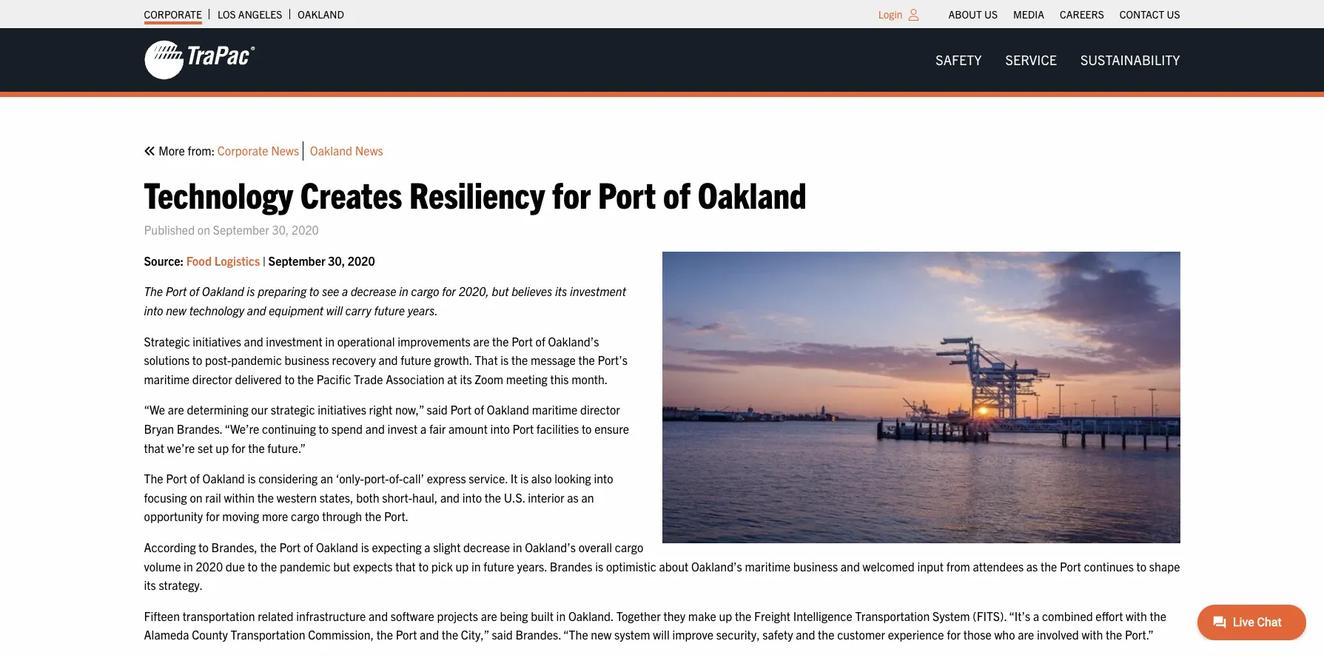 Task type: describe. For each thing, give the bounding box(es) containing it.
and inside "we are determining our strategic initiatives right now," said port of oakland maritime director bryan brandes. "we're continuing to spend and invest a fair amount into port facilities to ensure that we're set up for the future."
[[366, 421, 385, 436]]

a inside "we are determining our strategic initiatives right now," said port of oakland maritime director bryan brandes. "we're continuing to spend and invest a fair amount into port facilities to ensure that we're set up for the future."
[[420, 421, 427, 436]]

'only-
[[336, 471, 364, 486]]

intelligence
[[793, 608, 853, 623]]

up inside "we are determining our strategic initiatives right now," said port of oakland maritime director bryan brandes. "we're continuing to spend and invest a fair amount into port facilities to ensure that we're set up for the future."
[[216, 440, 229, 455]]

system
[[615, 627, 651, 642]]

|
[[263, 253, 266, 268]]

port inside 'technology creates resiliency for port of oakland published on september 30, 2020'
[[598, 171, 656, 216]]

strategic
[[144, 334, 190, 348]]

slight
[[433, 540, 461, 555]]

through
[[322, 509, 362, 524]]

service link
[[994, 45, 1069, 75]]

spend
[[332, 421, 363, 436]]

safety link
[[924, 45, 994, 75]]

is up expects
[[361, 540, 369, 555]]

2 news from the left
[[355, 143, 383, 158]]

oakland inside the according to brandes, the port of oakland is expecting a slight decrease in oakland's overall cargo volume in 2020 due to the pandemic but expects that to pick up in future years. brandes is optimistic about oakland's maritime business and welcomed input from attendees as the port continues to shape its strategy.
[[316, 540, 358, 555]]

up inside the according to brandes, the port of oakland is expecting a slight decrease in oakland's overall cargo volume in 2020 due to the pandemic but expects that to pick up in future years. brandes is optimistic about oakland's maritime business and welcomed input from attendees as the port continues to shape its strategy.
[[456, 559, 469, 573]]

our
[[251, 402, 268, 417]]

years. inside the port of oakland is preparing to see a decrease in cargo for 2020, but believes its investment into new technology and equipment will carry future years.
[[408, 303, 438, 318]]

the right attendees
[[1041, 559, 1058, 573]]

the down effort
[[1106, 627, 1123, 642]]

volume
[[144, 559, 181, 573]]

welcomed
[[863, 559, 915, 573]]

cargo inside the port of oakland is considering an 'only-port-of-call' express service. it is also looking into focusing on rail within the western states, both short-haul, and into the u.s. interior as an opportunity for moving more cargo through the port.
[[291, 509, 320, 524]]

the up that
[[492, 334, 509, 348]]

menu bar containing about us
[[941, 4, 1188, 24]]

post-
[[205, 353, 231, 367]]

alameda
[[144, 627, 189, 642]]

u.s.
[[504, 490, 525, 505]]

service
[[1006, 51, 1057, 68]]

will inside the port of oakland is preparing to see a decrease in cargo for 2020, but believes its investment into new technology and equipment will carry future years.
[[326, 303, 343, 318]]

published
[[144, 222, 195, 237]]

careers
[[1060, 7, 1105, 21]]

set
[[198, 440, 213, 455]]

investment inside the port of oakland is preparing to see a decrease in cargo for 2020, but believes its investment into new technology and equipment will carry future years.
[[570, 284, 626, 299]]

technology
[[189, 303, 244, 318]]

maritime inside strategic initiatives and investment in operational improvements are the port of oakland's solutions to post-pandemic business recovery and future growth. that is the message the port's maritime director delivered to the pacific trade association at its zoom meeting this month.
[[144, 372, 190, 386]]

as inside the according to brandes, the port of oakland is expecting a slight decrease in oakland's overall cargo volume in 2020 due to the pandemic but expects that to pick up in future years. brandes is optimistic about oakland's maritime business and welcomed input from attendees as the port continues to shape its strategy.
[[1027, 559, 1038, 573]]

menu bar containing safety
[[924, 45, 1192, 75]]

1 horizontal spatial with
[[1126, 608, 1148, 623]]

into inside the port of oakland is preparing to see a decrease in cargo for 2020, but believes its investment into new technology and equipment will carry future years.
[[144, 303, 163, 318]]

are inside "we are determining our strategic initiatives right now," said port of oakland maritime director bryan brandes. "we're continuing to spend and invest a fair amount into port facilities to ensure that we're set up for the future."
[[168, 402, 184, 417]]

western
[[277, 490, 317, 505]]

media
[[1014, 7, 1045, 21]]

corporate link
[[144, 4, 202, 24]]

the for the port of oakland is preparing to see a decrease in cargo for 2020, but believes its investment into new technology and equipment will carry future years.
[[144, 284, 163, 299]]

focusing
[[144, 490, 187, 505]]

effort
[[1096, 608, 1124, 623]]

in inside the port of oakland is preparing to see a decrease in cargo for 2020, but believes its investment into new technology and equipment will carry future years.
[[399, 284, 409, 299]]

the down projects
[[442, 627, 458, 642]]

commission,
[[308, 627, 374, 642]]

solutions
[[144, 353, 190, 367]]

to up strategic
[[285, 372, 295, 386]]

haul,
[[412, 490, 438, 505]]

the down more
[[260, 540, 277, 555]]

infrastructure
[[296, 608, 366, 623]]

to left shape
[[1137, 559, 1147, 573]]

of inside the port of oakland is considering an 'only-port-of-call' express service. it is also looking into focusing on rail within the western states, both short-haul, and into the u.s. interior as an opportunity for moving more cargo through the port.
[[190, 471, 200, 486]]

us for contact us
[[1167, 7, 1181, 21]]

oakland inside the port of oakland is preparing to see a decrease in cargo for 2020, but believes its investment into new technology and equipment will carry future years.
[[202, 284, 244, 299]]

delivered
[[235, 372, 282, 386]]

the up port."
[[1150, 608, 1167, 623]]

that inside the according to brandes, the port of oakland is expecting a slight decrease in oakland's overall cargo volume in 2020 due to the pandemic but expects that to pick up in future years. brandes is optimistic about oakland's maritime business and welcomed input from attendees as the port continues to shape its strategy.
[[396, 559, 416, 573]]

1 vertical spatial transportation
[[231, 627, 305, 642]]

for inside "we are determining our strategic initiatives right now," said port of oakland maritime director bryan brandes. "we're continuing to spend and invest a fair amount into port facilities to ensure that we're set up for the future."
[[232, 440, 246, 455]]

media link
[[1014, 4, 1045, 24]]

the down intelligence
[[818, 627, 835, 642]]

meeting
[[506, 372, 548, 386]]

its inside the according to brandes, the port of oakland is expecting a slight decrease in oakland's overall cargo volume in 2020 due to the pandemic but expects that to pick up in future years. brandes is optimistic about oakland's maritime business and welcomed input from attendees as the port continues to shape its strategy.
[[144, 578, 156, 592]]

los angeles link
[[218, 4, 282, 24]]

initiatives inside strategic initiatives and investment in operational improvements are the port of oakland's solutions to post-pandemic business recovery and future growth. that is the message the port's maritime director delivered to the pacific trade association at its zoom meeting this month.
[[193, 334, 241, 348]]

said inside fifteen transportation related infrastructure and software projects are being built in oakland. together they make up the freight intelligence transportation system (fits). "it's a combined effort with the alameda county transportation commission, the port and the city," said brandes. "the new system will improve security, safety and the customer experience for those who are involved with the port."
[[492, 627, 513, 642]]

contact us link
[[1120, 4, 1181, 24]]

pacific
[[317, 372, 351, 386]]

its inside the port of oakland is preparing to see a decrease in cargo for 2020, but believes its investment into new technology and equipment will carry future years.
[[555, 284, 567, 299]]

about
[[949, 7, 982, 21]]

strategy.
[[159, 578, 203, 592]]

port-
[[364, 471, 389, 486]]

call'
[[403, 471, 424, 486]]

light image
[[909, 9, 919, 21]]

and left software
[[369, 608, 388, 623]]

is down the overall
[[595, 559, 604, 573]]

login link
[[879, 7, 903, 21]]

input
[[918, 559, 944, 573]]

2020,
[[459, 284, 489, 299]]

1 vertical spatial an
[[582, 490, 594, 505]]

continuing
[[262, 421, 316, 436]]

improve
[[673, 627, 714, 642]]

is up 'within'
[[248, 471, 256, 486]]

contact us
[[1120, 7, 1181, 21]]

rail
[[205, 490, 221, 505]]

of inside strategic initiatives and investment in operational improvements are the port of oakland's solutions to post-pandemic business recovery and future growth. that is the message the port's maritime director delivered to the pacific trade association at its zoom meeting this month.
[[536, 334, 546, 348]]

customer
[[838, 627, 886, 642]]

for inside fifteen transportation related infrastructure and software projects are being built in oakland. together they make up the freight intelligence transportation system (fits). "it's a combined effort with the alameda county transportation commission, the port and the city," said brandes. "the new system will improve security, safety and the customer experience for those who are involved with the port."
[[947, 627, 961, 642]]

in right pick on the left bottom of page
[[472, 559, 481, 573]]

zoom
[[475, 372, 504, 386]]

to left pick on the left bottom of page
[[419, 559, 429, 573]]

in up the strategy.
[[184, 559, 193, 573]]

"it's
[[1009, 608, 1031, 623]]

sustainability
[[1081, 51, 1181, 68]]

about us
[[949, 7, 998, 21]]

association
[[386, 372, 445, 386]]

1 vertical spatial september
[[268, 253, 326, 268]]

food logistics link
[[186, 253, 260, 268]]

express
[[427, 471, 466, 486]]

2 vertical spatial oakland's
[[691, 559, 743, 573]]

is inside the port of oakland is preparing to see a decrease in cargo for 2020, but believes its investment into new technology and equipment will carry future years.
[[247, 284, 255, 299]]

to left brandes,
[[199, 540, 209, 555]]

optimistic
[[606, 559, 657, 573]]

2 horizontal spatial 2020
[[348, 253, 375, 268]]

interior
[[528, 490, 565, 505]]

oakland link
[[298, 4, 344, 24]]

for inside the port of oakland is preparing to see a decrease in cargo for 2020, but believes its investment into new technology and equipment will carry future years.
[[442, 284, 456, 299]]

the up month.
[[579, 353, 595, 367]]

improvements
[[398, 334, 471, 348]]

believes
[[512, 284, 553, 299]]

they
[[664, 608, 686, 623]]

port inside the port of oakland is preparing to see a decrease in cargo for 2020, but believes its investment into new technology and equipment will carry future years.
[[166, 284, 187, 299]]

the port of oakland is preparing to see a decrease in cargo for 2020, but believes its investment into new technology and equipment will carry future years.
[[144, 284, 626, 318]]

0 vertical spatial transportation
[[855, 608, 930, 623]]

bryan
[[144, 421, 174, 436]]

decrease inside the according to brandes, the port of oakland is expecting a slight decrease in oakland's overall cargo volume in 2020 due to the pandemic but expects that to pick up in future years. brandes is optimistic about oakland's maritime business and welcomed input from attendees as the port continues to shape its strategy.
[[464, 540, 510, 555]]

initiatives inside "we are determining our strategic initiatives right now," said port of oakland maritime director bryan brandes. "we're continuing to spend and invest a fair amount into port facilities to ensure that we're set up for the future."
[[318, 402, 366, 417]]

oakland inside 'technology creates resiliency for port of oakland published on september 30, 2020'
[[698, 171, 807, 216]]

the down service.
[[485, 490, 501, 505]]

careers link
[[1060, 4, 1105, 24]]

growth.
[[434, 353, 472, 367]]

projects
[[437, 608, 478, 623]]

the inside "we are determining our strategic initiatives right now," said port of oakland maritime director bryan brandes. "we're continuing to spend and invest a fair amount into port facilities to ensure that we're set up for the future."
[[248, 440, 265, 455]]

login
[[879, 7, 903, 21]]

experience
[[888, 627, 944, 642]]

the right due at the left of the page
[[261, 559, 277, 573]]

future inside strategic initiatives and investment in operational improvements are the port of oakland's solutions to post-pandemic business recovery and future growth. that is the message the port's maritime director delivered to the pacific trade association at its zoom meeting this month.
[[401, 353, 432, 367]]

the port of oakland is considering an 'only-port-of-call' express service. it is also looking into focusing on rail within the western states, both short-haul, and into the u.s. interior as an opportunity for moving more cargo through the port.
[[144, 471, 614, 524]]

states,
[[320, 490, 354, 505]]

business inside the according to brandes, the port of oakland is expecting a slight decrease in oakland's overall cargo volume in 2020 due to the pandemic but expects that to pick up in future years. brandes is optimistic about oakland's maritime business and welcomed input from attendees as the port continues to shape its strategy.
[[794, 559, 838, 573]]

the down "both"
[[365, 509, 382, 524]]

as inside the port of oakland is considering an 'only-port-of-call' express service. it is also looking into focusing on rail within the western states, both short-haul, and into the u.s. interior as an opportunity for moving more cargo through the port.
[[567, 490, 579, 505]]

oakland news link
[[310, 141, 383, 160]]

about us link
[[949, 4, 998, 24]]

us for about us
[[985, 7, 998, 21]]

a inside the according to brandes, the port of oakland is expecting a slight decrease in oakland's overall cargo volume in 2020 due to the pandemic but expects that to pick up in future years. brandes is optimistic about oakland's maritime business and welcomed input from attendees as the port continues to shape its strategy.
[[424, 540, 431, 555]]

according to brandes, the port of oakland is expecting a slight decrease in oakland's overall cargo volume in 2020 due to the pandemic but expects that to pick up in future years. brandes is optimistic about oakland's maritime business and welcomed input from attendees as the port continues to shape its strategy.
[[144, 540, 1181, 592]]

oakland news
[[310, 143, 383, 158]]

and down software
[[420, 627, 439, 642]]

determining
[[187, 402, 248, 417]]

related
[[258, 608, 294, 623]]

and up "delivered"
[[244, 334, 263, 348]]

from
[[947, 559, 971, 573]]

new inside fifteen transportation related infrastructure and software projects are being built in oakland. together they make up the freight intelligence transportation system (fits). "it's a combined effort with the alameda county transportation commission, the port and the city," said brandes. "the new system will improve security, safety and the customer experience for those who are involved with the port."
[[591, 627, 612, 642]]

angeles
[[238, 7, 282, 21]]

is right it
[[521, 471, 529, 486]]

who
[[995, 627, 1016, 642]]

shape
[[1150, 559, 1181, 573]]

into down service.
[[463, 490, 482, 505]]

to right due at the left of the page
[[248, 559, 258, 573]]



Task type: locate. For each thing, give the bounding box(es) containing it.
2 vertical spatial its
[[144, 578, 156, 592]]

pick
[[431, 559, 453, 573]]

pandemic
[[231, 353, 282, 367], [280, 559, 331, 573]]

system
[[933, 608, 970, 623]]

1 vertical spatial on
[[190, 490, 203, 505]]

in down u.s.
[[513, 540, 522, 555]]

service.
[[469, 471, 508, 486]]

1 vertical spatial maritime
[[532, 402, 578, 417]]

1 horizontal spatial that
[[396, 559, 416, 573]]

are up the city,"
[[481, 608, 497, 623]]

new inside the port of oakland is preparing to see a decrease in cargo for 2020, but believes its investment into new technology and equipment will carry future years.
[[166, 303, 187, 318]]

1 vertical spatial director
[[580, 402, 620, 417]]

up inside fifteen transportation related infrastructure and software projects are being built in oakland. together they make up the freight intelligence transportation system (fits). "it's a combined effort with the alameda county transportation commission, the port and the city," said brandes. "the new system will improve security, safety and the customer experience for those who are involved with the port."
[[719, 608, 733, 623]]

1 horizontal spatial cargo
[[411, 284, 439, 299]]

the up more
[[257, 490, 274, 505]]

a right "see"
[[342, 284, 348, 299]]

the up security,
[[735, 608, 752, 623]]

brandes. inside fifteen transportation related infrastructure and software projects are being built in oakland. together they make up the freight intelligence transportation system (fits). "it's a combined effort with the alameda county transportation commission, the port and the city," said brandes. "the new system will improve security, safety and the customer experience for those who are involved with the port."
[[516, 627, 561, 642]]

0 vertical spatial september
[[213, 222, 269, 237]]

0 vertical spatial director
[[192, 372, 232, 386]]

2020 inside 'technology creates resiliency for port of oakland published on september 30, 2020'
[[292, 222, 319, 237]]

on left rail
[[190, 490, 203, 505]]

equipment
[[269, 303, 324, 318]]

fifteen transportation related infrastructure and software projects are being built in oakland. together they make up the freight intelligence transportation system (fits). "it's a combined effort with the alameda county transportation commission, the port and the city," said brandes. "the new system will improve security, safety and the customer experience for those who are involved with the port."
[[144, 608, 1167, 642]]

cargo down western
[[291, 509, 320, 524]]

0 horizontal spatial director
[[192, 372, 232, 386]]

but
[[492, 284, 509, 299], [333, 559, 350, 573]]

decrease up carry
[[351, 284, 397, 299]]

to inside the port of oakland is preparing to see a decrease in cargo for 2020, but believes its investment into new technology and equipment will carry future years.
[[309, 284, 319, 299]]

2 horizontal spatial maritime
[[745, 559, 791, 573]]

1 vertical spatial the
[[144, 471, 163, 486]]

a inside fifteen transportation related infrastructure and software projects are being built in oakland. together they make up the freight intelligence transportation system (fits). "it's a combined effort with the alameda county transportation commission, the port and the city," said brandes. "the new system will improve security, safety and the customer experience for those who are involved with the port."
[[1034, 608, 1040, 623]]

1 vertical spatial 30,
[[328, 253, 345, 268]]

cargo left 2020,
[[411, 284, 439, 299]]

maritime inside "we are determining our strategic initiatives right now," said port of oakland maritime director bryan brandes. "we're continuing to spend and invest a fair amount into port facilities to ensure that we're set up for the future."
[[532, 402, 578, 417]]

1 vertical spatial oakland's
[[525, 540, 576, 555]]

the down source:
[[144, 284, 163, 299]]

new up strategic
[[166, 303, 187, 318]]

but left expects
[[333, 559, 350, 573]]

brandes. up 'set'
[[177, 421, 222, 436]]

menu bar down "careers" link
[[924, 45, 1192, 75]]

2 horizontal spatial up
[[719, 608, 733, 623]]

a right "it's
[[1034, 608, 1040, 623]]

0 vertical spatial initiatives
[[193, 334, 241, 348]]

and down intelligence
[[796, 627, 816, 642]]

are right "we
[[168, 402, 184, 417]]

together
[[617, 608, 661, 623]]

director inside "we are determining our strategic initiatives right now," said port of oakland maritime director bryan brandes. "we're continuing to spend and invest a fair amount into port facilities to ensure that we're set up for the future."
[[580, 402, 620, 417]]

1 vertical spatial pandemic
[[280, 559, 331, 573]]

the down software
[[377, 627, 393, 642]]

0 horizontal spatial investment
[[266, 334, 323, 348]]

0 vertical spatial business
[[285, 353, 329, 367]]

that
[[475, 353, 498, 367]]

and inside the port of oakland is considering an 'only-port-of-call' express service. it is also looking into focusing on rail within the western states, both short-haul, and into the u.s. interior as an opportunity for moving more cargo through the port.
[[441, 490, 460, 505]]

the up meeting
[[512, 353, 528, 367]]

port inside fifteen transportation related infrastructure and software projects are being built in oakland. together they make up the freight intelligence transportation system (fits). "it's a combined effort with the alameda county transportation commission, the port and the city," said brandes. "the new system will improve security, safety and the customer experience for those who are involved with the port."
[[396, 627, 417, 642]]

september right |
[[268, 253, 326, 268]]

1 horizontal spatial transportation
[[855, 608, 930, 623]]

1 vertical spatial investment
[[266, 334, 323, 348]]

investment down equipment
[[266, 334, 323, 348]]

fifteen
[[144, 608, 180, 623]]

initiatives up spend
[[318, 402, 366, 417]]

pandemic inside the according to brandes, the port of oakland is expecting a slight decrease in oakland's overall cargo volume in 2020 due to the pandemic but expects that to pick up in future years. brandes is optimistic about oakland's maritime business and welcomed input from attendees as the port continues to shape its strategy.
[[280, 559, 331, 573]]

considering
[[259, 471, 318, 486]]

"the
[[563, 627, 588, 642]]

0 vertical spatial an
[[321, 471, 333, 486]]

its right at
[[460, 372, 472, 386]]

in inside fifteen transportation related infrastructure and software projects are being built in oakland. together they make up the freight intelligence transportation system (fits). "it's a combined effort with the alameda county transportation commission, the port and the city," said brandes. "the new system will improve security, safety and the customer experience for those who are involved with the port."
[[556, 608, 566, 623]]

and left welcomed
[[841, 559, 860, 573]]

and
[[247, 303, 266, 318], [244, 334, 263, 348], [379, 353, 398, 367], [366, 421, 385, 436], [441, 490, 460, 505], [841, 559, 860, 573], [369, 608, 388, 623], [420, 627, 439, 642], [796, 627, 816, 642]]

30, up "see"
[[328, 253, 345, 268]]

1 vertical spatial 2020
[[348, 253, 375, 268]]

will inside fifteen transportation related infrastructure and software projects are being built in oakland. together they make up the freight intelligence transportation system (fits). "it's a combined effort with the alameda county transportation commission, the port and the city," said brandes. "the new system will improve security, safety and the customer experience for those who are involved with the port."
[[653, 627, 670, 642]]

1 horizontal spatial business
[[794, 559, 838, 573]]

oakland's right the about
[[691, 559, 743, 573]]

expects
[[353, 559, 393, 573]]

1 news from the left
[[271, 143, 299, 158]]

to left post-
[[192, 353, 202, 367]]

1 horizontal spatial 30,
[[328, 253, 345, 268]]

brandes. inside "we are determining our strategic initiatives right now," said port of oakland maritime director bryan brandes. "we're continuing to spend and invest a fair amount into port facilities to ensure that we're set up for the future."
[[177, 421, 222, 436]]

into
[[144, 303, 163, 318], [491, 421, 510, 436], [594, 471, 614, 486], [463, 490, 482, 505]]

september inside 'technology creates resiliency for port of oakland published on september 30, 2020'
[[213, 222, 269, 237]]

opportunity
[[144, 509, 203, 524]]

news up the creates
[[355, 143, 383, 158]]

0 horizontal spatial years.
[[408, 303, 438, 318]]

investment inside strategic initiatives and investment in operational improvements are the port of oakland's solutions to post-pandemic business recovery and future growth. that is the message the port's maritime director delivered to the pacific trade association at its zoom meeting this month.
[[266, 334, 323, 348]]

for inside 'technology creates resiliency for port of oakland published on september 30, 2020'
[[552, 171, 591, 216]]

future."
[[268, 440, 306, 455]]

cargo inside the according to brandes, the port of oakland is expecting a slight decrease in oakland's overall cargo volume in 2020 due to the pandemic but expects that to pick up in future years. brandes is optimistic about oakland's maritime business and welcomed input from attendees as the port continues to shape its strategy.
[[615, 540, 644, 555]]

0 horizontal spatial will
[[326, 303, 343, 318]]

are up that
[[473, 334, 490, 348]]

1 vertical spatial with
[[1082, 627, 1103, 642]]

amount
[[449, 421, 488, 436]]

0 vertical spatial new
[[166, 303, 187, 318]]

1 horizontal spatial new
[[591, 627, 612, 642]]

the up focusing
[[144, 471, 163, 486]]

(fits).
[[973, 608, 1007, 623]]

1 vertical spatial its
[[460, 372, 472, 386]]

being
[[500, 608, 528, 623]]

1 horizontal spatial will
[[653, 627, 670, 642]]

0 vertical spatial brandes.
[[177, 421, 222, 436]]

more
[[262, 509, 288, 524]]

for inside the port of oakland is considering an 'only-port-of-call' express service. it is also looking into focusing on rail within the western states, both short-haul, and into the u.s. interior as an opportunity for moving more cargo through the port.
[[206, 509, 220, 524]]

1 vertical spatial will
[[653, 627, 670, 642]]

corporate
[[144, 7, 202, 21], [218, 143, 268, 158]]

corporate inside technology creates resiliency for port of oakland article
[[218, 143, 268, 158]]

director up ensure
[[580, 402, 620, 417]]

future inside the according to brandes, the port of oakland is expecting a slight decrease in oakland's overall cargo volume in 2020 due to the pandemic but expects that to pick up in future years. brandes is optimistic about oakland's maritime business and welcomed input from attendees as the port continues to shape its strategy.
[[484, 559, 514, 573]]

1 horizontal spatial news
[[355, 143, 383, 158]]

0 horizontal spatial corporate
[[144, 7, 202, 21]]

built
[[531, 608, 554, 623]]

future up being
[[484, 559, 514, 573]]

1 vertical spatial but
[[333, 559, 350, 573]]

as down looking
[[567, 490, 579, 505]]

1 horizontal spatial decrease
[[464, 540, 510, 555]]

1 vertical spatial that
[[396, 559, 416, 573]]

continues
[[1084, 559, 1134, 573]]

investment right believes
[[570, 284, 626, 299]]

technology creates resiliency for port of oakland article
[[144, 141, 1181, 658]]

1 vertical spatial business
[[794, 559, 838, 573]]

1 vertical spatial new
[[591, 627, 612, 642]]

both
[[356, 490, 380, 505]]

1 vertical spatial future
[[401, 353, 432, 367]]

security,
[[717, 627, 760, 642]]

2020 inside the according to brandes, the port of oakland is expecting a slight decrease in oakland's overall cargo volume in 2020 due to the pandemic but expects that to pick up in future years. brandes is optimistic about oakland's maritime business and welcomed input from attendees as the port continues to shape its strategy.
[[196, 559, 223, 573]]

future right carry
[[374, 303, 405, 318]]

on inside the port of oakland is considering an 'only-port-of-call' express service. it is also looking into focusing on rail within the western states, both short-haul, and into the u.s. interior as an opportunity for moving more cargo through the port.
[[190, 490, 203, 505]]

its right believes
[[555, 284, 567, 299]]

2 vertical spatial cargo
[[615, 540, 644, 555]]

as
[[567, 490, 579, 505], [1027, 559, 1038, 573]]

but inside the port of oakland is preparing to see a decrease in cargo for 2020, but believes its investment into new technology and equipment will carry future years.
[[492, 284, 509, 299]]

0 horizontal spatial cargo
[[291, 509, 320, 524]]

port inside strategic initiatives and investment in operational improvements are the port of oakland's solutions to post-pandemic business recovery and future growth. that is the message the port's maritime director delivered to the pacific trade association at its zoom meeting this month.
[[512, 334, 533, 348]]

0 horizontal spatial brandes.
[[177, 421, 222, 436]]

1 vertical spatial brandes.
[[516, 627, 561, 642]]

1 horizontal spatial us
[[1167, 7, 1181, 21]]

safety
[[763, 627, 793, 642]]

2020 left due at the left of the page
[[196, 559, 223, 573]]

initiatives
[[193, 334, 241, 348], [318, 402, 366, 417]]

preparing
[[258, 284, 307, 299]]

due
[[226, 559, 245, 573]]

are
[[473, 334, 490, 348], [168, 402, 184, 417], [481, 608, 497, 623], [1018, 627, 1035, 642]]

moving
[[222, 509, 259, 524]]

carry
[[346, 303, 372, 318]]

of inside the port of oakland is preparing to see a decrease in cargo for 2020, but believes its investment into new technology and equipment will carry future years.
[[190, 284, 199, 299]]

and inside the port of oakland is preparing to see a decrease in cargo for 2020, but believes its investment into new technology and equipment will carry future years.
[[247, 303, 266, 318]]

0 horizontal spatial maritime
[[144, 372, 190, 386]]

to left spend
[[319, 421, 329, 436]]

0 vertical spatial pandemic
[[231, 353, 282, 367]]

menu bar
[[941, 4, 1188, 24], [924, 45, 1192, 75]]

contact
[[1120, 7, 1165, 21]]

short-
[[382, 490, 412, 505]]

0 vertical spatial oakland's
[[548, 334, 599, 348]]

involved
[[1037, 627, 1079, 642]]

and down preparing
[[247, 303, 266, 318]]

port inside the port of oakland is considering an 'only-port-of-call' express service. it is also looking into focusing on rail within the western states, both short-haul, and into the u.s. interior as an opportunity for moving more cargo through the port.
[[166, 471, 187, 486]]

of inside "we are determining our strategic initiatives right now," said port of oakland maritime director bryan brandes. "we're continuing to spend and invest a fair amount into port facilities to ensure that we're set up for the future."
[[474, 402, 484, 417]]

is left preparing
[[247, 284, 255, 299]]

safety
[[936, 51, 982, 68]]

new down oakland.
[[591, 627, 612, 642]]

combined
[[1042, 608, 1093, 623]]

2020
[[292, 222, 319, 237], [348, 253, 375, 268], [196, 559, 223, 573]]

into inside "we are determining our strategic initiatives right now," said port of oakland maritime director bryan brandes. "we're continuing to spend and invest a fair amount into port facilities to ensure that we're set up for the future."
[[491, 421, 510, 436]]

up right 'set'
[[216, 440, 229, 455]]

a left fair
[[420, 421, 427, 436]]

said inside "we are determining our strategic initiatives right now," said port of oakland maritime director bryan brandes. "we're continuing to spend and invest a fair amount into port facilities to ensure that we're set up for the future."
[[427, 402, 448, 417]]

1 horizontal spatial but
[[492, 284, 509, 299]]

0 vertical spatial but
[[492, 284, 509, 299]]

2020 up source: food logistics | september 30, 2020
[[292, 222, 319, 237]]

30, inside 'technology creates resiliency for port of oakland published on september 30, 2020'
[[272, 222, 289, 237]]

business inside strategic initiatives and investment in operational improvements are the port of oakland's solutions to post-pandemic business recovery and future growth. that is the message the port's maritime director delivered to the pacific trade association at its zoom meeting this month.
[[285, 353, 329, 367]]

maritime up facilities
[[532, 402, 578, 417]]

into right looking
[[594, 471, 614, 486]]

maritime down solutions
[[144, 372, 190, 386]]

the inside the port of oakland is considering an 'only-port-of-call' express service. it is also looking into focusing on rail within the western states, both short-haul, and into the u.s. interior as an opportunity for moving more cargo through the port.
[[144, 471, 163, 486]]

the down "we're
[[248, 440, 265, 455]]

menu bar up service at the right of the page
[[941, 4, 1188, 24]]

business up pacific
[[285, 353, 329, 367]]

maritime up freight
[[745, 559, 791, 573]]

0 vertical spatial as
[[567, 490, 579, 505]]

corporate news link
[[218, 141, 304, 160]]

will down "see"
[[326, 303, 343, 318]]

message
[[531, 353, 576, 367]]

0 horizontal spatial decrease
[[351, 284, 397, 299]]

looking
[[555, 471, 591, 486]]

of inside the according to brandes, the port of oakland is expecting a slight decrease in oakland's overall cargo volume in 2020 due to the pandemic but expects that to pick up in future years. brandes is optimistic about oakland's maritime business and welcomed input from attendees as the port continues to shape its strategy.
[[304, 540, 313, 555]]

as right attendees
[[1027, 559, 1038, 573]]

those
[[964, 627, 992, 642]]

0 vertical spatial years.
[[408, 303, 438, 318]]

2 us from the left
[[1167, 7, 1181, 21]]

1 vertical spatial cargo
[[291, 509, 320, 524]]

years. inside the according to brandes, the port of oakland is expecting a slight decrease in oakland's overall cargo volume in 2020 due to the pandemic but expects that to pick up in future years. brandes is optimistic about oakland's maritime business and welcomed input from attendees as the port continues to shape its strategy.
[[517, 559, 547, 573]]

maritime inside the according to brandes, the port of oakland is expecting a slight decrease in oakland's overall cargo volume in 2020 due to the pandemic but expects that to pick up in future years. brandes is optimistic about oakland's maritime business and welcomed input from attendees as the port continues to shape its strategy.
[[745, 559, 791, 573]]

0 vertical spatial that
[[144, 440, 164, 455]]

are inside strategic initiatives and investment in operational improvements are the port of oakland's solutions to post-pandemic business recovery and future growth. that is the message the port's maritime director delivered to the pacific trade association at its zoom meeting this month.
[[473, 334, 490, 348]]

to left "see"
[[309, 284, 319, 299]]

and inside the according to brandes, the port of oakland is expecting a slight decrease in oakland's overall cargo volume in 2020 due to the pandemic but expects that to pick up in future years. brandes is optimistic about oakland's maritime business and welcomed input from attendees as the port continues to shape its strategy.
[[841, 559, 860, 573]]

strategic initiatives and investment in operational improvements are the port of oakland's solutions to post-pandemic business recovery and future growth. that is the message the port's maritime director delivered to the pacific trade association at its zoom meeting this month.
[[144, 334, 628, 386]]

"we
[[144, 402, 165, 417]]

0 horizontal spatial us
[[985, 7, 998, 21]]

corporate image
[[144, 39, 255, 81]]

to left ensure
[[582, 421, 592, 436]]

1 the from the top
[[144, 284, 163, 299]]

initiatives up post-
[[193, 334, 241, 348]]

0 vertical spatial decrease
[[351, 284, 397, 299]]

0 vertical spatial 2020
[[292, 222, 319, 237]]

1 horizontal spatial an
[[582, 490, 594, 505]]

0 horizontal spatial said
[[427, 402, 448, 417]]

pandemic up "delivered"
[[231, 353, 282, 367]]

0 horizontal spatial as
[[567, 490, 579, 505]]

on up food
[[198, 222, 210, 237]]

0 vertical spatial future
[[374, 303, 405, 318]]

30, up source: food logistics | september 30, 2020
[[272, 222, 289, 237]]

investment
[[570, 284, 626, 299], [266, 334, 323, 348]]

future inside the port of oakland is preparing to see a decrease in cargo for 2020, but believes its investment into new technology and equipment will carry future years.
[[374, 303, 405, 318]]

2 vertical spatial future
[[484, 559, 514, 573]]

will down they
[[653, 627, 670, 642]]

0 horizontal spatial 30,
[[272, 222, 289, 237]]

0 horizontal spatial but
[[333, 559, 350, 573]]

0 vertical spatial 30,
[[272, 222, 289, 237]]

years. up improvements
[[408, 303, 438, 318]]

2 horizontal spatial cargo
[[615, 540, 644, 555]]

are down "it's
[[1018, 627, 1035, 642]]

a inside the port of oakland is preparing to see a decrease in cargo for 2020, but believes its investment into new technology and equipment will carry future years.
[[342, 284, 348, 299]]

the
[[492, 334, 509, 348], [512, 353, 528, 367], [579, 353, 595, 367], [297, 372, 314, 386], [248, 440, 265, 455], [257, 490, 274, 505], [485, 490, 501, 505], [365, 509, 382, 524], [260, 540, 277, 555], [261, 559, 277, 573], [1041, 559, 1058, 573], [735, 608, 752, 623], [1150, 608, 1167, 623], [377, 627, 393, 642], [442, 627, 458, 642], [818, 627, 835, 642], [1106, 627, 1123, 642]]

0 vertical spatial with
[[1126, 608, 1148, 623]]

of inside 'technology creates resiliency for port of oakland published on september 30, 2020'
[[663, 171, 691, 216]]

port.
[[384, 509, 409, 524]]

of
[[663, 171, 691, 216], [190, 284, 199, 299], [536, 334, 546, 348], [474, 402, 484, 417], [190, 471, 200, 486], [304, 540, 313, 555]]

1 horizontal spatial maritime
[[532, 402, 578, 417]]

strategic
[[271, 402, 315, 417]]

0 vertical spatial corporate
[[144, 7, 202, 21]]

it
[[511, 471, 518, 486]]

1 horizontal spatial investment
[[570, 284, 626, 299]]

1 us from the left
[[985, 7, 998, 21]]

the for the port of oakland is considering an 'only-port-of-call' express service. it is also looking into focusing on rail within the western states, both short-haul, and into the u.s. interior as an opportunity for moving more cargo through the port.
[[144, 471, 163, 486]]

that down expecting
[[396, 559, 416, 573]]

0 horizontal spatial that
[[144, 440, 164, 455]]

years. left brandes
[[517, 559, 547, 573]]

right
[[369, 402, 393, 417]]

oakland inside the port of oakland is considering an 'only-port-of-call' express service. it is also looking into focusing on rail within the western states, both short-haul, and into the u.s. interior as an opportunity for moving more cargo through the port.
[[203, 471, 245, 486]]

director
[[192, 372, 232, 386], [580, 402, 620, 417]]

its inside strategic initiatives and investment in operational improvements are the port of oakland's solutions to post-pandemic business recovery and future growth. that is the message the port's maritime director delivered to the pacific trade association at its zoom meeting this month.
[[460, 372, 472, 386]]

but right 2020,
[[492, 284, 509, 299]]

0 horizontal spatial 2020
[[196, 559, 223, 573]]

brandes. down built
[[516, 627, 561, 642]]

overall
[[579, 540, 612, 555]]

in right built
[[556, 608, 566, 623]]

into right amount
[[491, 421, 510, 436]]

0 horizontal spatial business
[[285, 353, 329, 367]]

up right pick on the left bottom of page
[[456, 559, 469, 573]]

los angeles
[[218, 7, 282, 21]]

brandes,
[[211, 540, 258, 555]]

ensure
[[595, 421, 629, 436]]

0 vertical spatial the
[[144, 284, 163, 299]]

1 horizontal spatial corporate
[[218, 143, 268, 158]]

1 horizontal spatial said
[[492, 627, 513, 642]]

1 vertical spatial years.
[[517, 559, 547, 573]]

said
[[427, 402, 448, 417], [492, 627, 513, 642]]

in
[[399, 284, 409, 299], [325, 334, 335, 348], [513, 540, 522, 555], [184, 559, 193, 573], [472, 559, 481, 573], [556, 608, 566, 623]]

2020 up the port of oakland is preparing to see a decrease in cargo for 2020, but believes its investment into new technology and equipment will carry future years.
[[348, 253, 375, 268]]

on
[[198, 222, 210, 237], [190, 490, 203, 505]]

0 vertical spatial maritime
[[144, 372, 190, 386]]

an up states,
[[321, 471, 333, 486]]

an down looking
[[582, 490, 594, 505]]

cargo up optimistic
[[615, 540, 644, 555]]

the
[[144, 284, 163, 299], [144, 471, 163, 486]]

more
[[159, 143, 185, 158]]

and up trade
[[379, 353, 398, 367]]

0 horizontal spatial an
[[321, 471, 333, 486]]

maritime
[[144, 372, 190, 386], [532, 402, 578, 417], [745, 559, 791, 573]]

is inside strategic initiatives and investment in operational improvements are the port of oakland's solutions to post-pandemic business recovery and future growth. that is the message the port's maritime director delivered to the pacific trade association at its zoom meeting this month.
[[501, 353, 509, 367]]

on inside 'technology creates resiliency for port of oakland published on september 30, 2020'
[[198, 222, 210, 237]]

corporate right from:
[[218, 143, 268, 158]]

the left pacific
[[297, 372, 314, 386]]

oakland's inside strategic initiatives and investment in operational improvements are the port of oakland's solutions to post-pandemic business recovery and future growth. that is the message the port's maritime director delivered to the pacific trade association at its zoom meeting this month.
[[548, 334, 599, 348]]

news left oakland news
[[271, 143, 299, 158]]

1 horizontal spatial its
[[460, 372, 472, 386]]

2 vertical spatial 2020
[[196, 559, 223, 573]]

with down effort
[[1082, 627, 1103, 642]]

director inside strategic initiatives and investment in operational improvements are the port of oakland's solutions to post-pandemic business recovery and future growth. that is the message the port's maritime director delivered to the pacific trade association at its zoom meeting this month.
[[192, 372, 232, 386]]

0 horizontal spatial its
[[144, 578, 156, 592]]

freight
[[755, 608, 791, 623]]

1 vertical spatial as
[[1027, 559, 1038, 573]]

solid image
[[144, 145, 156, 157]]

2 the from the top
[[144, 471, 163, 486]]

in inside strategic initiatives and investment in operational improvements are the port of oakland's solutions to post-pandemic business recovery and future growth. that is the message the port's maritime director delivered to the pacific trade association at its zoom meeting this month.
[[325, 334, 335, 348]]

cargo inside the port of oakland is preparing to see a decrease in cargo for 2020, but believes its investment into new technology and equipment will carry future years.
[[411, 284, 439, 299]]

facilities
[[537, 421, 579, 436]]

a left slight
[[424, 540, 431, 555]]

county
[[192, 627, 228, 642]]

oakland inside "we are determining our strategic initiatives right now," said port of oakland maritime director bryan brandes. "we're continuing to spend and invest a fair amount into port facilities to ensure that we're set up for the future."
[[487, 402, 529, 417]]

resiliency
[[409, 171, 545, 216]]

pandemic inside strategic initiatives and investment in operational improvements are the port of oakland's solutions to post-pandemic business recovery and future growth. that is the message the port's maritime director delivered to the pacific trade association at its zoom meeting this month.
[[231, 353, 282, 367]]

0 horizontal spatial transportation
[[231, 627, 305, 642]]

0 vertical spatial up
[[216, 440, 229, 455]]

the inside the port of oakland is preparing to see a decrease in cargo for 2020, but believes its investment into new technology and equipment will carry future years.
[[144, 284, 163, 299]]

is right that
[[501, 353, 509, 367]]

oakland's up brandes
[[525, 540, 576, 555]]

oakland.
[[569, 608, 614, 623]]

technology creates resiliency for port of oakland published on september 30, 2020
[[144, 171, 807, 237]]

a
[[342, 284, 348, 299], [420, 421, 427, 436], [424, 540, 431, 555], [1034, 608, 1040, 623]]

1 horizontal spatial up
[[456, 559, 469, 573]]

decrease inside the port of oakland is preparing to see a decrease in cargo for 2020, but believes its investment into new technology and equipment will carry future years.
[[351, 284, 397, 299]]

that inside "we are determining our strategic initiatives right now," said port of oakland maritime director bryan brandes. "we're continuing to spend and invest a fair amount into port facilities to ensure that we're set up for the future."
[[144, 440, 164, 455]]

0 horizontal spatial initiatives
[[193, 334, 241, 348]]

0 vertical spatial on
[[198, 222, 210, 237]]

port."
[[1125, 627, 1154, 642]]

invest
[[388, 421, 418, 436]]

2 vertical spatial maritime
[[745, 559, 791, 573]]

1 vertical spatial up
[[456, 559, 469, 573]]

0 horizontal spatial news
[[271, 143, 299, 158]]

that down "bryan"
[[144, 440, 164, 455]]

1 horizontal spatial director
[[580, 402, 620, 417]]

future up association
[[401, 353, 432, 367]]

director down post-
[[192, 372, 232, 386]]

but inside the according to brandes, the port of oakland is expecting a slight decrease in oakland's overall cargo volume in 2020 due to the pandemic but expects that to pick up in future years. brandes is optimistic about oakland's maritime business and welcomed input from attendees as the port continues to shape its strategy.
[[333, 559, 350, 573]]



Task type: vqa. For each thing, say whether or not it's contained in the screenshot.
PORT within the THE PORT OF OAKLAND IS CONSIDERING AN 'ONLY-PORT-OF-CALL' EXPRESS SERVICE. IT IS ALSO LOOKING INTO FOCUSING ON RAIL WITHIN THE WESTERN STATES, BOTH SHORT-HAUL, AND INTO THE U.S. INTERIOR AS AN OPPORTUNITY FOR MOVING MORE CARGO THROUGH THE PORT.
yes



